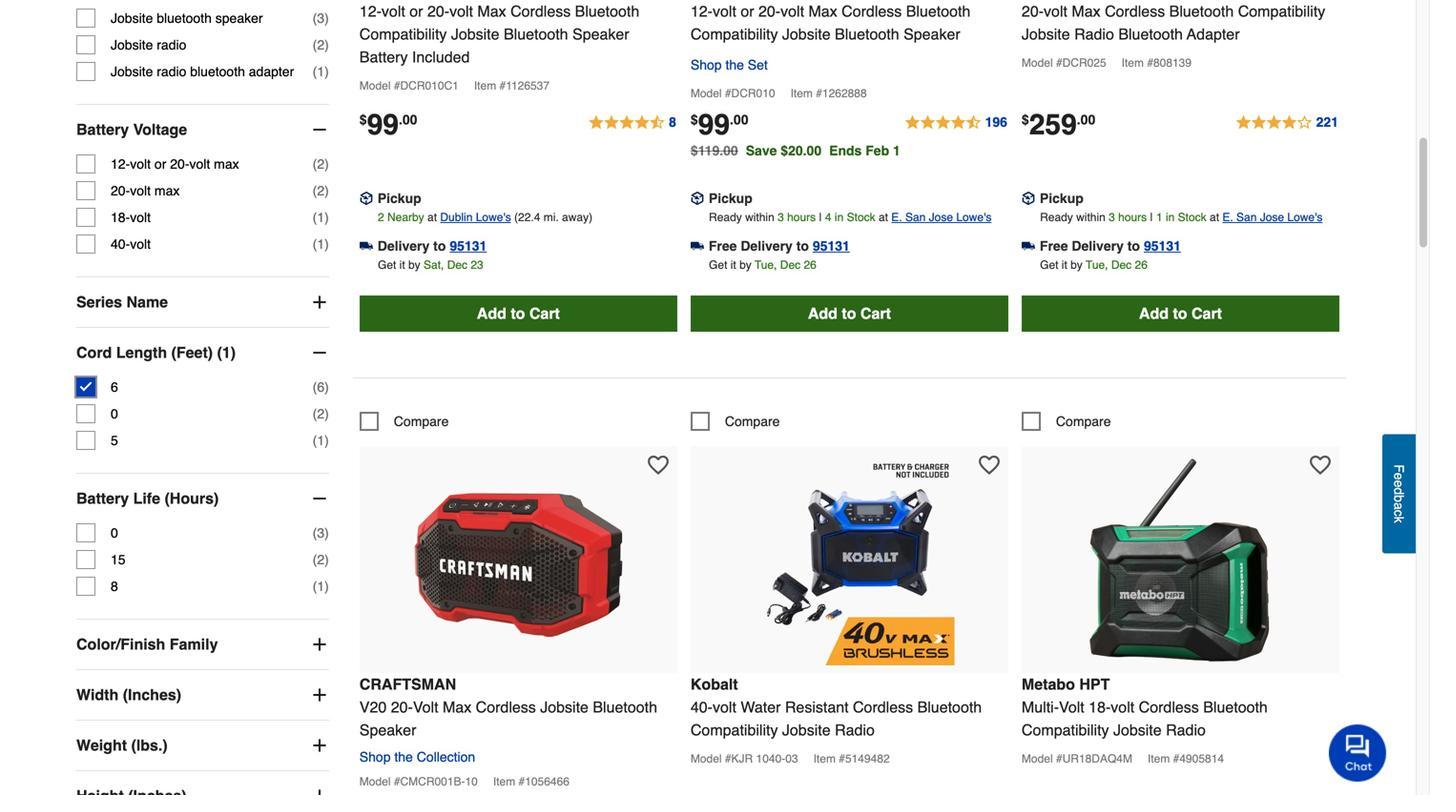 Task type: locate. For each thing, give the bounding box(es) containing it.
at
[[427, 622, 437, 636], [879, 622, 888, 636], [1210, 622, 1219, 636]]

2 cart from the left
[[1192, 716, 1222, 734]]

battery up model # dcr010c1
[[359, 460, 408, 477]]

2 horizontal spatial or
[[741, 414, 754, 432]]

5 ( from the top
[[313, 422, 317, 437]]

1 horizontal spatial cordless
[[842, 414, 902, 432]]

1 stock from the left
[[847, 622, 875, 636]]

2 add from the left
[[1139, 716, 1169, 734]]

1 horizontal spatial in
[[1166, 622, 1175, 636]]

3 it from the left
[[1062, 670, 1067, 683]]

max for 12-volt or 20-volt max cordless bluetooth compatibility jobsite bluetooth speaker
[[808, 414, 837, 432]]

0 horizontal spatial hours
[[787, 622, 816, 636]]

1 ( from the top
[[313, 157, 317, 172]]

4 ( from the top
[[313, 303, 317, 318]]

series name button
[[76, 689, 329, 739]]

minus image inside brand button
[[310, 213, 329, 232]]

2 cordless from the left
[[842, 414, 902, 432]]

model up actual price $99.00 element
[[359, 491, 391, 504]]

2 hours from the left
[[1118, 622, 1147, 636]]

6 ) from the top
[[324, 449, 329, 464]]

1 in from the left
[[835, 622, 844, 636]]

1 vertical spatial battery
[[76, 532, 129, 550]]

length
[[409, 34, 456, 52], [116, 756, 167, 773]]

speaker for 12-volt or 20-volt max cordless bluetooth compatibility jobsite bluetooth speaker battery included
[[572, 437, 629, 454]]

heart outline image
[[648, 117, 669, 138], [979, 117, 1000, 138]]

add down 'free delivery to 95131 get it by tue, dec 26'
[[1139, 716, 1169, 734]]

0 vertical spatial model #
[[1022, 468, 1062, 481]]

2 ( 3 ) from the top
[[313, 422, 329, 437]]

within for delivery
[[1076, 622, 1106, 636]]

or up set
[[741, 414, 754, 432]]

40-volt
[[111, 648, 151, 664]]

2 .00 from the left
[[1077, 524, 1095, 539]]

0 horizontal spatial |
[[819, 622, 822, 636]]

1 horizontal spatial max
[[214, 568, 239, 583]]

delivery down free delivery
[[135, 72, 183, 87]]

) for 40-volt
[[324, 648, 329, 664]]

0 vertical spatial battery
[[359, 460, 408, 477]]

0 horizontal spatial heart outline image
[[648, 117, 669, 138]]

1 horizontal spatial model #
[[1022, 468, 1062, 481]]

3
[[317, 250, 324, 265], [317, 422, 324, 437], [778, 622, 784, 636], [1109, 622, 1115, 636]]

0 vertical spatial 2
[[317, 449, 324, 464]]

actual price $99.00 element
[[359, 523, 417, 550]]

item left #1126537
[[474, 491, 496, 504]]

1 2 from the top
[[317, 449, 324, 464]]

5 ) from the top
[[324, 422, 329, 437]]

2 ( 1 ) from the top
[[313, 276, 329, 292]]

1 vertical spatial cord
[[76, 756, 112, 773]]

max up item #1126537
[[477, 414, 506, 432]]

within up 95131 get it by tue, dec 26
[[745, 622, 774, 636]]

20-
[[427, 414, 449, 432], [758, 414, 780, 432], [1022, 414, 1044, 432], [170, 568, 189, 583], [111, 595, 130, 610]]

minus image for battery voltage
[[310, 532, 329, 551]]

0 horizontal spatial free
[[105, 43, 132, 58]]

or up 20-volt max
[[154, 568, 166, 583]]

0 horizontal spatial cordless
[[510, 414, 571, 432]]

$119.00 save $20.00 ends feb 1
[[691, 555, 900, 570]]

1 max from the left
[[477, 414, 506, 432]]

delivery
[[136, 43, 184, 58], [135, 72, 183, 87], [1072, 650, 1124, 665]]

# for item #1262888
[[725, 498, 731, 512]]

( 1 ) for 40-volt
[[313, 648, 329, 664]]

2 26 from the left
[[1135, 670, 1148, 683]]

7 ( from the top
[[313, 568, 317, 583]]

speaker inside "12-volt or 20-volt max cordless bluetooth compatibility jobsite bluetooth speaker battery included"
[[572, 437, 629, 454]]

.00
[[399, 524, 417, 539], [1077, 524, 1095, 539]]

0 horizontal spatial within
[[745, 622, 774, 636]]

| up 'free delivery to 95131 get it by tue, dec 26'
[[1150, 622, 1153, 636]]

1 horizontal spatial cart
[[1192, 716, 1222, 734]]

1 add to cart button from the left
[[691, 707, 1008, 744]]

) link up battery voltage button
[[76, 474, 329, 500]]

1 e. san jose lowe's button from the left
[[891, 619, 992, 639]]

add to cart for second add to cart button from the left
[[1139, 716, 1222, 734]]

2 horizontal spatial it
[[1062, 670, 1067, 683]]

san inside button
[[121, 16, 145, 31]]

2 vertical spatial delivery
[[1072, 650, 1124, 665]]

0 horizontal spatial to
[[842, 716, 856, 734]]

1 horizontal spatial add to cart
[[1139, 716, 1222, 734]]

0 horizontal spatial ready
[[709, 622, 742, 636]]

stock right the 4
[[847, 622, 875, 636]]

0 horizontal spatial add to cart button
[[691, 707, 1008, 744]]

( for jobsite bluetooth speaker
[[313, 422, 317, 437]]

12- for 12-volt or 20-volt max
[[111, 568, 130, 583]]

hours left the 4
[[787, 622, 816, 636]]

1 vertical spatial ) link
[[76, 620, 329, 646]]

2 minus image from the top
[[310, 386, 329, 405]]

1 minus image from the top
[[310, 121, 329, 140]]

12- inside "12-volt or 20-volt max cordless bluetooth compatibility jobsite bluetooth speaker battery included"
[[359, 414, 382, 432]]

cart for second add to cart button from the left
[[1192, 716, 1222, 734]]

or inside 12-volt or 20-volt max cordless bluetooth compatibility jobsite bluetooth speaker
[[741, 414, 754, 432]]

delivery down ready within 3 hours | 1 in stock at e. san jose lowe's at the bottom right of the page
[[1072, 650, 1124, 665]]

0 vertical spatial ( 3 )
[[313, 250, 329, 265]]

san for delivery
[[1236, 622, 1257, 636]]

fast delivery
[[105, 72, 183, 87]]

1 minus image from the top
[[310, 213, 329, 232]]

| for 95131
[[1150, 622, 1153, 636]]

1 ready from the left
[[709, 622, 742, 636]]

1 horizontal spatial speaker
[[904, 437, 960, 454]]

0 vertical spatial delivery
[[136, 43, 184, 58]]

1 for 40-volt
[[317, 648, 324, 664]]

sale
[[132, 157, 159, 172]]

max down battery voltage button
[[214, 568, 239, 583]]

2 horizontal spatial $
[[1022, 524, 1029, 539]]

0 horizontal spatial dec
[[447, 670, 467, 683]]

savings save $20.00 element
[[746, 555, 908, 570]]

volt for 12-volt or 20-volt max cordless bluetooth compatibility jobsite bluetooth speaker
[[713, 414, 736, 432]]

volt for 20-volt max cordless bluetooth compatibility jobsite radio bluetooth adapter
[[1044, 414, 1067, 432]]

12- for 12-volt or 20-volt max cordless bluetooth compatibility jobsite bluetooth speaker battery included
[[359, 414, 382, 432]]

e. san jose lowe's & nearby stores button
[[105, 14, 319, 33]]

12-volt or 20-volt max
[[111, 568, 239, 583]]

max inside "12-volt or 20-volt max cordless bluetooth compatibility jobsite bluetooth speaker battery included"
[[477, 414, 506, 432]]

2 add to cart from the left
[[1139, 716, 1222, 734]]

dec down "ready within 3 hours | 4 in stock at e. san jose lowe's"
[[780, 670, 801, 683]]

95131 down the 4
[[813, 650, 850, 665]]

model up actual price $259.00 element
[[1022, 468, 1053, 481]]

a
[[1391, 503, 1407, 510]]

within up 'free delivery to 95131 get it by tue, dec 26'
[[1076, 622, 1106, 636]]

max up the "radio"
[[1072, 414, 1101, 432]]

jobsite left the "radio"
[[1022, 437, 1070, 454]]

1 $ from the left
[[359, 524, 367, 539]]

1 cart from the left
[[860, 716, 891, 734]]

1 speaker from the left
[[572, 437, 629, 454]]

cord up 5014688323 element
[[372, 34, 405, 52]]

95131 button down ready within 3 hours | 1 in stock at e. san jose lowe's at the bottom right of the page
[[1144, 648, 1181, 667]]

0 horizontal spatial or
[[154, 568, 166, 583]]

1 horizontal spatial compatibility
[[691, 437, 778, 454]]

cart for second add to cart button from right
[[860, 716, 891, 734]]

compatibility inside 12-volt or 20-volt max cordless bluetooth compatibility jobsite bluetooth speaker
[[691, 437, 778, 454]]

# up actual price $99.00 element
[[394, 491, 400, 504]]

) link down 12-volt or 20-volt max
[[76, 620, 329, 646]]

dcr010c1
[[400, 491, 459, 504]]

f e e d b a c k
[[1391, 465, 1407, 523]]

0 horizontal spatial 95131 button
[[813, 648, 850, 667]]

2 4.5 stars image from the left
[[904, 523, 1008, 546]]

compare
[[394, 76, 449, 91], [725, 76, 780, 91]]

1 horizontal spatial hours
[[1118, 622, 1147, 636]]

26 inside 95131 get it by tue, dec 26
[[804, 670, 816, 683]]

1 horizontal spatial san
[[905, 622, 926, 636]]

f e e d b a c k button
[[1382, 434, 1416, 554]]

1 horizontal spatial $
[[691, 524, 698, 539]]

1 horizontal spatial or
[[410, 414, 423, 432]]

1 cordless from the left
[[510, 414, 571, 432]]

adapter
[[1187, 437, 1240, 454]]

minus image
[[310, 213, 329, 232], [310, 386, 329, 405], [310, 755, 329, 774]]

list box
[[359, 24, 1339, 74]]

1 horizontal spatial battery
[[359, 460, 408, 477]]

3 ( 1 ) from the top
[[313, 303, 329, 318]]

clear
[[563, 36, 596, 51]]

cordless for 12-volt or 20-volt max cordless bluetooth compatibility jobsite bluetooth speaker
[[842, 414, 902, 432]]

model # up actual price $259.00 element
[[1022, 468, 1062, 481]]

hpt
[[159, 330, 186, 345]]

8 ) from the top
[[324, 568, 329, 583]]

1 vertical spatial ( 2 )
[[313, 568, 329, 583]]

cordless up #1262888
[[842, 414, 902, 432]]

1 vertical spatial free
[[1040, 650, 1068, 665]]

length for (feet):
[[409, 34, 456, 52]]

#
[[1056, 468, 1062, 481], [394, 491, 400, 504], [725, 498, 731, 512]]

to
[[1127, 650, 1140, 665], [842, 716, 856, 734], [1173, 716, 1187, 734]]

.00 down model # dcr010c1
[[399, 524, 417, 539]]

e. san jose lowe's button for by
[[891, 619, 992, 639]]

speaker
[[572, 437, 629, 454], [904, 437, 960, 454]]

3 ( from the top
[[313, 276, 317, 292]]

0 horizontal spatial compatibility
[[359, 437, 447, 454]]

3 get from the left
[[1040, 670, 1058, 683]]

model # for item #1262888
[[691, 498, 731, 512]]

$ inside actual price $259.00 element
[[1022, 524, 1029, 539]]

minus image inside battery voltage button
[[310, 532, 329, 551]]

1 ) from the top
[[324, 157, 329, 172]]

e. for delivery
[[1222, 622, 1233, 636]]

95131 button
[[813, 648, 850, 667], [1144, 648, 1181, 667]]

1 ( 3 ) from the top
[[313, 250, 329, 265]]

minus image inside special offers button
[[310, 121, 329, 140]]

cord for cord length (feet) (1)
[[76, 756, 112, 773]]

cordless up the "radio"
[[1105, 414, 1165, 432]]

e up d
[[1391, 473, 1407, 480]]

2 95131 from the left
[[1144, 650, 1181, 665]]

11 ) from the top
[[324, 648, 329, 664]]

2 max from the left
[[808, 414, 837, 432]]

0 horizontal spatial max
[[477, 414, 506, 432]]

0 horizontal spatial cord
[[76, 756, 112, 773]]

2 dec from the left
[[780, 670, 801, 683]]

1 horizontal spatial jose
[[929, 622, 953, 636]]

2 stock from the left
[[1178, 622, 1207, 636]]

compare for 1000732098 element
[[725, 76, 780, 91]]

0 horizontal spatial it
[[399, 670, 405, 683]]

4 ( 1 ) from the top
[[313, 648, 329, 664]]

tue,
[[755, 670, 777, 683], [1086, 670, 1108, 683]]

2 horizontal spatial 12-
[[691, 414, 713, 432]]

1 within from the left
[[745, 622, 774, 636]]

special offers button
[[76, 105, 329, 155]]

1 add from the left
[[808, 716, 838, 734]]

2 at from the left
[[879, 622, 888, 636]]

4 ) from the top
[[324, 303, 329, 318]]

1 horizontal spatial to
[[1127, 650, 1140, 665]]

26 down "ready within 3 hours | 4 in stock at e. san jose lowe's"
[[804, 670, 816, 683]]

0 horizontal spatial length
[[116, 756, 167, 773]]

2 ( 2 ) from the top
[[313, 568, 329, 583]]

compatibility inside "12-volt or 20-volt max cordless bluetooth compatibility jobsite bluetooth speaker battery included"
[[359, 437, 447, 454]]

special
[[76, 121, 130, 139]]

compatibility up adapter
[[1238, 414, 1325, 432]]

to down 95131 get it by tue, dec 26
[[842, 716, 856, 734]]

.00 down the "radio"
[[1077, 524, 1095, 539]]

26 inside 'free delivery to 95131 get it by tue, dec 26'
[[1135, 670, 1148, 683]]

away)
[[562, 622, 593, 636]]

20- inside 12-volt or 20-volt max cordless bluetooth compatibility jobsite bluetooth speaker
[[758, 414, 780, 432]]

)
[[324, 157, 329, 172], [324, 250, 329, 265], [324, 276, 329, 292], [324, 303, 329, 318], [324, 422, 329, 437], [324, 449, 329, 464], [324, 476, 329, 491], [324, 568, 329, 583], [324, 595, 329, 610], [324, 622, 329, 637], [324, 648, 329, 664]]

speaker inside 12-volt or 20-volt max cordless bluetooth compatibility jobsite bluetooth speaker
[[904, 437, 960, 454]]

stock up 'free delivery to 95131 get it by tue, dec 26'
[[1178, 622, 1207, 636]]

2 get from the left
[[709, 670, 727, 683]]

1 .00 from the left
[[399, 524, 417, 539]]

item #1262888 button
[[790, 495, 878, 518]]

compatibility up included
[[359, 437, 447, 454]]

12- down battery voltage
[[111, 568, 130, 583]]

minus image
[[310, 121, 329, 140], [310, 532, 329, 551]]

1 95131 from the left
[[813, 650, 850, 665]]

2 horizontal spatial cordless
[[1105, 414, 1165, 432]]

( for kobalt
[[313, 303, 317, 318]]

# down shop the set
[[725, 498, 731, 512]]

dec down ready within 3 hours | 1 in stock at e. san jose lowe's at the bottom right of the page
[[1111, 670, 1132, 683]]

( 1 )
[[313, 157, 329, 172], [313, 276, 329, 292], [313, 303, 329, 318], [313, 648, 329, 664]]

or up included
[[410, 414, 423, 432]]

3 at from the left
[[1210, 622, 1219, 636]]

$ inside actual price $99.00 element
[[359, 524, 367, 539]]

) for craftsman
[[324, 276, 329, 292]]

20-volt max cordless bluetooth compatibility jobsite radio bluetooth adapter
[[1022, 414, 1325, 454]]

1 horizontal spatial compare
[[725, 76, 780, 91]]

add to cart down 95131 get it by tue, dec 26
[[808, 716, 891, 734]]

1 horizontal spatial model
[[691, 498, 722, 512]]

3 dec from the left
[[1111, 670, 1132, 683]]

shop
[[691, 469, 722, 484]]

free inside 'free delivery to 95131 get it by tue, dec 26'
[[1040, 650, 1068, 665]]

) for 20-volt max
[[324, 595, 329, 610]]

0 horizontal spatial add to cart
[[808, 716, 891, 734]]

26 down ready within 3 hours | 1 in stock at e. san jose lowe's at the bottom right of the page
[[1135, 670, 1148, 683]]

1 compare from the left
[[394, 76, 449, 91]]

12-
[[359, 414, 382, 432], [691, 414, 713, 432], [111, 568, 130, 583]]

0 horizontal spatial $
[[359, 524, 367, 539]]

item #808139 button
[[1122, 465, 1203, 488]]

cord down series
[[76, 756, 112, 773]]

0 vertical spatial free
[[105, 43, 132, 58]]

2 horizontal spatial max
[[1072, 414, 1101, 432]]

to down 'free delivery to 95131 get it by tue, dec 26'
[[1173, 716, 1187, 734]]

minus image inside type button
[[310, 386, 329, 405]]

ready within 3 hours | 1 in stock at e. san jose lowe's
[[1040, 622, 1323, 636]]

0 horizontal spatial at
[[427, 622, 437, 636]]

bluetooth
[[575, 414, 639, 432], [906, 414, 971, 432], [1169, 414, 1234, 432], [504, 437, 568, 454], [835, 437, 899, 454], [1118, 437, 1183, 454]]

compatibility inside the 20-volt max cordless bluetooth compatibility jobsite radio bluetooth adapter
[[1238, 414, 1325, 432]]

add
[[808, 716, 838, 734], [1139, 716, 1169, 734]]

compatibility for 12-volt or 20-volt max cordless bluetooth compatibility jobsite bluetooth speaker
[[691, 437, 778, 454]]

1 vertical spatial minus image
[[310, 386, 329, 405]]

battery voltage button
[[76, 517, 329, 566]]

compatibility
[[1238, 414, 1325, 432], [359, 437, 447, 454], [691, 437, 778, 454]]

to down ready within 3 hours | 1 in stock at e. san jose lowe's at the bottom right of the page
[[1127, 650, 1140, 665]]

3 ( 2 ) from the top
[[313, 595, 329, 610]]

5014688323 element
[[359, 74, 449, 93]]

add down 95131 get it by tue, dec 26
[[808, 716, 838, 734]]

1 tue, from the left
[[755, 670, 777, 683]]

3 cordless from the left
[[1105, 414, 1165, 432]]

20- inside "12-volt or 20-volt max cordless bluetooth compatibility jobsite bluetooth speaker battery included"
[[427, 414, 449, 432]]

compare inside 5014688323 element
[[394, 76, 449, 91]]

item left #808139
[[1122, 468, 1144, 481]]

( 2 )
[[313, 449, 329, 464], [313, 568, 329, 583], [313, 595, 329, 610]]

2 horizontal spatial to
[[1173, 716, 1187, 734]]

1 horizontal spatial 4.5 stars image
[[904, 523, 1008, 546]]

1 for on sale
[[317, 157, 324, 172]]

2 tue, from the left
[[1086, 670, 1108, 683]]

26
[[804, 670, 816, 683], [1135, 670, 1148, 683]]

heart outline image
[[1310, 117, 1331, 138]]

(22.4
[[514, 622, 540, 636]]

1 vertical spatial delivery
[[135, 72, 183, 87]]

dublin
[[440, 622, 473, 636]]

1 horizontal spatial 95131 button
[[1144, 648, 1181, 667]]

2 horizontal spatial san
[[1236, 622, 1257, 636]]

12- up shop
[[691, 414, 713, 432]]

0 vertical spatial max
[[214, 568, 239, 583]]

2 ) link from the top
[[76, 620, 329, 646]]

2 ready from the left
[[1040, 622, 1073, 636]]

jose
[[149, 16, 177, 31], [929, 622, 953, 636], [1260, 622, 1284, 636]]

) for 12-volt or 20-volt max
[[324, 568, 329, 583]]

2 within from the left
[[1076, 622, 1106, 636]]

1 horizontal spatial free
[[1040, 650, 1068, 665]]

12- inside 12-volt or 20-volt max cordless bluetooth compatibility jobsite bluetooth speaker
[[691, 414, 713, 432]]

20-volt max
[[111, 595, 180, 610]]

get
[[378, 670, 396, 683], [709, 670, 727, 683], [1040, 670, 1058, 683]]

set
[[748, 469, 768, 484]]

within
[[745, 622, 774, 636], [1076, 622, 1106, 636]]

2 horizontal spatial get
[[1040, 670, 1058, 683]]

1 vertical spatial 2
[[317, 568, 324, 583]]

jobsite inside 12-volt or 20-volt max cordless bluetooth compatibility jobsite bluetooth speaker
[[782, 437, 831, 454]]

jose inside button
[[149, 16, 177, 31]]

get inside 95131 get it by tue, dec 26
[[709, 670, 727, 683]]

special offers
[[76, 121, 179, 139]]

add to cart button down 95131 get it by tue, dec 26
[[691, 707, 1008, 744]]

within for get
[[745, 622, 774, 636]]

cordless inside 12-volt or 20-volt max cordless bluetooth compatibility jobsite bluetooth speaker
[[842, 414, 902, 432]]

.00 for actual price $99.00 element
[[399, 524, 417, 539]]

| for by
[[819, 622, 822, 636]]

san
[[121, 16, 145, 31], [905, 622, 926, 636], [1236, 622, 1257, 636]]

cordless inside "12-volt or 20-volt max cordless bluetooth compatibility jobsite bluetooth speaker battery included"
[[510, 414, 571, 432]]

95131 button down the 4
[[813, 648, 850, 667]]

2 speaker from the left
[[904, 437, 960, 454]]

1 ( 1 ) from the top
[[313, 157, 329, 172]]

model #
[[1022, 468, 1062, 481], [691, 498, 731, 512]]

by
[[408, 670, 420, 683], [739, 670, 752, 683], [1071, 670, 1083, 683]]

2 minus image from the top
[[310, 532, 329, 551]]

1 vertical spatial ( 3 )
[[313, 422, 329, 437]]

.00 for actual price $259.00 element
[[1077, 524, 1095, 539]]

( for 12-volt or 20-volt max
[[313, 568, 317, 583]]

0 horizontal spatial by
[[408, 670, 420, 683]]

model down shop
[[691, 498, 722, 512]]

e
[[1391, 473, 1407, 480], [1391, 480, 1407, 488]]

item left #1262888
[[790, 498, 813, 512]]

metabo hpt
[[111, 330, 186, 345]]

2 vertical spatial 2
[[317, 595, 324, 610]]

jobsite inside the 20-volt max cordless bluetooth compatibility jobsite radio bluetooth adapter
[[1022, 437, 1070, 454]]

1 dec from the left
[[447, 670, 467, 683]]

3 ) from the top
[[324, 276, 329, 292]]

by inside 'free delivery to 95131 get it by tue, dec 26'
[[1071, 670, 1083, 683]]

volt for 12-volt or 20-volt max
[[130, 568, 151, 583]]

3 max from the left
[[1072, 414, 1101, 432]]

type
[[76, 386, 111, 404]]

e up b
[[1391, 480, 1407, 488]]

2 heart outline image from the left
[[979, 117, 1000, 138]]

0 vertical spatial minus image
[[310, 213, 329, 232]]

$119.00
[[691, 555, 738, 570]]

2 compare from the left
[[725, 76, 780, 91]]

2 horizontal spatial jose
[[1260, 622, 1284, 636]]

jobsite up included
[[451, 437, 499, 454]]

$20.00
[[781, 555, 821, 570]]

0 vertical spatial cord
[[372, 34, 405, 52]]

1 ) link from the top
[[76, 474, 329, 500]]

0 horizontal spatial in
[[835, 622, 844, 636]]

2 2 from the top
[[317, 568, 324, 583]]

dec
[[447, 670, 467, 683], [780, 670, 801, 683], [1111, 670, 1132, 683]]

0 horizontal spatial 12-
[[111, 568, 130, 583]]

1 horizontal spatial ready
[[1040, 622, 1073, 636]]

) for dewalt
[[324, 250, 329, 265]]

item #1262888
[[790, 498, 867, 512]]

2 ( from the top
[[313, 250, 317, 265]]

0 horizontal spatial model #
[[691, 498, 731, 512]]

2 e. san jose lowe's button from the left
[[1222, 619, 1323, 639]]

0 horizontal spatial tue,
[[755, 670, 777, 683]]

length left '(feet)'
[[116, 756, 167, 773]]

max up item #1262888
[[808, 414, 837, 432]]

10 ) from the top
[[324, 622, 329, 637]]

jobsite
[[111, 422, 153, 437], [451, 437, 499, 454], [782, 437, 831, 454], [1022, 437, 1070, 454]]

1 26 from the left
[[804, 670, 816, 683]]

4.5 stars image
[[588, 523, 677, 546], [904, 523, 1008, 546]]

e. for get
[[891, 622, 902, 636]]

2 in from the left
[[1166, 622, 1175, 636]]

0 horizontal spatial jose
[[149, 16, 177, 31]]

add to cart button down 'free delivery to 95131 get it by tue, dec 26'
[[1022, 707, 1339, 744]]

1 horizontal spatial .00
[[1077, 524, 1095, 539]]

ready up 'free delivery to 95131 get it by tue, dec 26'
[[1040, 622, 1073, 636]]

( 2 ) for 12-volt or 20-volt max
[[313, 568, 329, 583]]

95131 down ready within 3 hours | 1 in stock at e. san jose lowe's at the bottom right of the page
[[1144, 650, 1181, 665]]

2 it from the left
[[731, 670, 736, 683]]

model
[[1022, 468, 1053, 481], [359, 491, 391, 504], [691, 498, 722, 512]]

20- inside the 20-volt max cordless bluetooth compatibility jobsite radio bluetooth adapter
[[1022, 414, 1044, 432]]

e.
[[105, 16, 118, 31], [891, 622, 902, 636], [1222, 622, 1233, 636]]

hours up 'free delivery to 95131 get it by tue, dec 26'
[[1118, 622, 1147, 636]]

hours for by
[[787, 622, 816, 636]]

0 horizontal spatial speaker
[[572, 437, 629, 454]]

9 ) from the top
[[324, 595, 329, 610]]

1 horizontal spatial dec
[[780, 670, 801, 683]]

or for 12-volt or 20-volt max cordless bluetooth compatibility jobsite bluetooth speaker battery included
[[410, 414, 423, 432]]

compare inside 1000732098 element
[[725, 76, 780, 91]]

2 ) from the top
[[324, 250, 329, 265]]

1 horizontal spatial 95131
[[1144, 650, 1181, 665]]

1 add to cart from the left
[[808, 716, 891, 734]]

max inside 12-volt or 20-volt max cordless bluetooth compatibility jobsite bluetooth speaker
[[808, 414, 837, 432]]

jobsite up item #1262888
[[782, 437, 831, 454]]

ready up 95131 get it by tue, dec 26
[[709, 622, 742, 636]]

2
[[317, 449, 324, 464], [317, 568, 324, 583], [317, 595, 324, 610]]

dec left the 23
[[447, 670, 467, 683]]

1
[[317, 157, 324, 172], [317, 276, 324, 292], [317, 303, 324, 318], [893, 555, 900, 570], [1156, 622, 1163, 636], [317, 648, 324, 664]]

1 horizontal spatial add to cart button
[[1022, 707, 1339, 744]]

cordless up #1126537
[[510, 414, 571, 432]]

( 1 ) for on sale
[[313, 157, 329, 172]]

1 horizontal spatial |
[[1150, 622, 1153, 636]]

0 horizontal spatial e.
[[105, 16, 118, 31]]

compare up new lower price icon
[[725, 76, 780, 91]]

compare down cord length (feet): 6
[[394, 76, 449, 91]]

1 hours from the left
[[787, 622, 816, 636]]

cordless for 12-volt or 20-volt max cordless bluetooth compatibility jobsite bluetooth speaker battery included
[[510, 414, 571, 432]]

battery left voltage
[[76, 532, 129, 550]]

delivery inside 'free delivery to 95131 get it by tue, dec 26'
[[1072, 650, 1124, 665]]

get inside 'free delivery to 95131 get it by tue, dec 26'
[[1040, 670, 1058, 683]]

95131
[[813, 650, 850, 665], [1144, 650, 1181, 665]]

12- up model # dcr010c1
[[359, 414, 382, 432]]

9 ( from the top
[[313, 648, 317, 664]]

free for free delivery
[[105, 43, 132, 58]]

1 horizontal spatial by
[[739, 670, 752, 683]]

0 horizontal spatial #
[[394, 491, 400, 504]]

ready for get
[[709, 622, 742, 636]]

2 horizontal spatial by
[[1071, 670, 1083, 683]]

add for second add to cart button from right
[[808, 716, 838, 734]]

to for second add to cart button from right
[[842, 716, 856, 734]]

free delivery
[[105, 43, 184, 58]]

at for get
[[879, 622, 888, 636]]

metabo hpt link
[[76, 328, 329, 354]]

2 by from the left
[[739, 670, 752, 683]]

actual price $259.00 element
[[1022, 523, 1095, 550]]

at for delivery
[[1210, 622, 1219, 636]]

metabo
[[111, 330, 155, 345]]

max down 12-volt or 20-volt max
[[154, 595, 180, 610]]

chat invite button image
[[1329, 724, 1387, 782]]

(
[[313, 157, 317, 172], [313, 250, 317, 265], [313, 276, 317, 292], [313, 303, 317, 318], [313, 422, 317, 437], [313, 449, 317, 464], [313, 568, 317, 583], [313, 595, 317, 610], [313, 648, 317, 664]]

3 by from the left
[[1071, 670, 1083, 683]]

# up actual price $259.00 element
[[1056, 468, 1062, 481]]

2 | from the left
[[1150, 622, 1153, 636]]

|
[[819, 622, 822, 636], [1150, 622, 1153, 636]]

1 at from the left
[[427, 622, 437, 636]]

pickup
[[378, 602, 421, 618]]

1 horizontal spatial e.
[[891, 622, 902, 636]]

1 horizontal spatial at
[[879, 622, 888, 636]]

1 vertical spatial minus image
[[310, 532, 329, 551]]

0 horizontal spatial compare
[[394, 76, 449, 91]]

item for bluetooth
[[1122, 468, 1144, 481]]

get it by sat, dec 23
[[378, 670, 483, 683]]

) for jobsite bluetooth speaker
[[324, 422, 329, 437]]

in up 'free delivery to 95131 get it by tue, dec 26'
[[1166, 622, 1175, 636]]

plus image
[[310, 705, 329, 724]]

add to cart down 'free delivery to 95131 get it by tue, dec 26'
[[1139, 716, 1222, 734]]

1 horizontal spatial item
[[790, 498, 813, 512]]

cordless
[[510, 414, 571, 432], [842, 414, 902, 432], [1105, 414, 1165, 432]]

1 horizontal spatial #
[[725, 498, 731, 512]]

or inside "12-volt or 20-volt max cordless bluetooth compatibility jobsite bluetooth speaker battery included"
[[410, 414, 423, 432]]

( for on sale
[[313, 157, 317, 172]]

0 horizontal spatial battery
[[76, 532, 129, 550]]

length up 5014688323 element
[[409, 34, 456, 52]]

in right the 4
[[835, 622, 844, 636]]

95131 inside 95131 get it by tue, dec 26
[[813, 650, 850, 665]]

compatibility for 12-volt or 20-volt max cordless bluetooth compatibility jobsite bluetooth speaker battery included
[[359, 437, 447, 454]]

0 horizontal spatial max
[[154, 595, 180, 610]]

1 | from the left
[[819, 622, 822, 636]]

minus image for type
[[310, 386, 329, 405]]

compatibility up the
[[691, 437, 778, 454]]

0 horizontal spatial 95131
[[813, 650, 850, 665]]

1 horizontal spatial 26
[[1135, 670, 1148, 683]]

8 ( from the top
[[313, 595, 317, 610]]

| left the 4
[[819, 622, 822, 636]]

max
[[477, 414, 506, 432], [808, 414, 837, 432], [1072, 414, 1101, 432]]

3 2 from the top
[[317, 595, 324, 610]]

2 vertical spatial minus image
[[310, 755, 329, 774]]

volt inside the 20-volt max cordless bluetooth compatibility jobsite radio bluetooth adapter
[[1044, 414, 1067, 432]]

cordless inside the 20-volt max cordless bluetooth compatibility jobsite radio bluetooth adapter
[[1105, 414, 1165, 432]]

model # down shop
[[691, 498, 731, 512]]

( for craftsman
[[313, 276, 317, 292]]

1 vertical spatial model #
[[691, 498, 731, 512]]

name
[[126, 705, 168, 723]]

delivery up fast delivery
[[136, 43, 184, 58]]



Task type: describe. For each thing, give the bounding box(es) containing it.
12-volt or 20-volt max cordless bluetooth compatibility jobsite bluetooth speaker
[[691, 414, 971, 454]]

ready within 3 hours | 4 in stock at e. san jose lowe's
[[709, 622, 992, 636]]

it inside 95131 get it by tue, dec 26
[[731, 670, 736, 683]]

1 for kobalt
[[317, 303, 324, 318]]

battery inside battery voltage button
[[76, 532, 129, 550]]

7 ) from the top
[[324, 476, 329, 491]]

12-volt or 20-volt max cordless bluetooth compatibility jobsite bluetooth speaker link
[[691, 391, 1008, 457]]

cord for cord length (feet): 6
[[372, 34, 405, 52]]

c
[[1391, 510, 1407, 517]]

2 e from the top
[[1391, 480, 1407, 488]]

2 95131 button from the left
[[1144, 648, 1181, 667]]

max inside the 20-volt max cordless bluetooth compatibility jobsite radio bluetooth adapter
[[1072, 414, 1101, 432]]

free delivery to 95131 get it by tue, dec 26
[[1040, 650, 1181, 683]]

95131 inside 'free delivery to 95131 get it by tue, dec 26'
[[1144, 650, 1181, 665]]

add to cart for second add to cart button from right
[[808, 716, 891, 734]]

fast
[[105, 72, 131, 87]]

1 ( 2 ) from the top
[[313, 449, 329, 464]]

minus image for special offers
[[310, 121, 329, 140]]

lowe's inside pickup at dublin lowe's (22.4 mi. away)
[[476, 622, 511, 636]]

minus image for brand
[[310, 213, 329, 232]]

list box containing cord length (feet):
[[359, 24, 1339, 74]]

e. san jose lowe's & nearby stores
[[105, 16, 319, 31]]

item #808139
[[1122, 468, 1192, 481]]

volt for 40-volt
[[130, 648, 151, 664]]

dec inside 95131 get it by tue, dec 26
[[780, 670, 801, 683]]

series
[[76, 705, 122, 723]]

20- for 12-volt or 20-volt max
[[170, 568, 189, 583]]

at inside pickup at dublin lowe's (22.4 mi. away)
[[427, 622, 437, 636]]

2 $ from the left
[[691, 524, 698, 539]]

23
[[471, 670, 483, 683]]

20- for 12-volt or 20-volt max cordless bluetooth compatibility jobsite bluetooth speaker battery included
[[427, 414, 449, 432]]

clear all button
[[561, 24, 619, 62]]

model # dcr010c1
[[359, 491, 459, 504]]

k
[[1391, 517, 1407, 523]]

delivery for free delivery to 95131 get it by tue, dec 26
[[1072, 650, 1124, 665]]

shop the set
[[691, 469, 768, 484]]

mi.
[[544, 622, 559, 636]]

stock for 95131
[[1178, 622, 1207, 636]]

) link for type
[[76, 474, 329, 500]]

or for 12-volt or 20-volt max cordless bluetooth compatibility jobsite bluetooth speaker
[[741, 414, 754, 432]]

1000732098 element
[[691, 74, 780, 93]]

( for dewalt
[[313, 250, 317, 265]]

95131 get it by tue, dec 26
[[709, 650, 850, 683]]

( for 20-volt max
[[313, 595, 317, 610]]

#1262888
[[816, 498, 867, 512]]

it inside 'free delivery to 95131 get it by tue, dec 26'
[[1062, 670, 1067, 683]]

voltage
[[133, 532, 187, 550]]

model for item #808139
[[1022, 468, 1053, 481]]

(1)
[[217, 756, 236, 773]]

( 2 ) for 20-volt max
[[313, 595, 329, 610]]

12- for 12-volt or 20-volt max cordless bluetooth compatibility jobsite bluetooth speaker
[[691, 414, 713, 432]]

clear all
[[563, 36, 617, 51]]

cord length (feet): 6
[[372, 34, 518, 52]]

1 it from the left
[[399, 670, 405, 683]]

ready for delivery
[[1040, 622, 1073, 636]]

1 e from the top
[[1391, 473, 1407, 480]]

1 get from the left
[[378, 670, 396, 683]]

bluetooth
[[157, 422, 212, 437]]

item inside button
[[790, 498, 813, 512]]

(feet)
[[171, 756, 213, 773]]

type button
[[76, 371, 329, 420]]

$ for actual price $259.00 element
[[1022, 524, 1029, 539]]

included
[[412, 460, 470, 477]]

compare for 5014688323 element
[[394, 76, 449, 91]]

stock for by
[[847, 622, 875, 636]]

jobsite inside "12-volt or 20-volt max cordless bluetooth compatibility jobsite bluetooth speaker battery included"
[[451, 437, 499, 454]]

close circle filled image
[[526, 38, 537, 49]]

e. san jose lowe's button for 95131
[[1222, 619, 1323, 639]]

# for item #808139
[[1056, 468, 1062, 481]]

dec inside 'free delivery to 95131 get it by tue, dec 26'
[[1111, 670, 1132, 683]]

2 for 12-volt or 20-volt max
[[317, 568, 324, 583]]

1 for craftsman
[[317, 276, 324, 292]]

40-
[[111, 648, 130, 664]]

ends
[[829, 555, 862, 570]]

1 vertical spatial max
[[154, 595, 180, 610]]

radio
[[1074, 437, 1114, 454]]

2 for 20-volt max
[[317, 595, 324, 610]]

on
[[111, 157, 128, 172]]

f
[[1391, 465, 1407, 473]]

e. inside button
[[105, 16, 118, 31]]

12-volt or 20-volt max cordless bluetooth compatibility jobsite bluetooth speaker battery included link
[[359, 391, 677, 480]]

( 3 ) for type
[[313, 422, 329, 437]]

tue, inside 'free delivery to 95131 get it by tue, dec 26'
[[1086, 670, 1108, 683]]

1 4.5 stars image from the left
[[588, 523, 677, 546]]

item #1126537
[[474, 491, 550, 504]]

jobsite bluetooth speaker
[[111, 422, 263, 437]]

model for item #1262888
[[691, 498, 722, 512]]

1 by from the left
[[408, 670, 420, 683]]

brand
[[76, 214, 120, 231]]

jose for delivery
[[1260, 622, 1284, 636]]

jobsite down type
[[111, 422, 153, 437]]

nearby
[[238, 16, 279, 31]]

craftsman
[[111, 276, 194, 292]]

) for on sale
[[324, 157, 329, 172]]

speaker for 12-volt or 20-volt max cordless bluetooth compatibility jobsite bluetooth speaker
[[904, 437, 960, 454]]

20- for 12-volt or 20-volt max cordless bluetooth compatibility jobsite bluetooth speaker
[[758, 414, 780, 432]]

delivery for free delivery
[[136, 43, 184, 58]]

lowe's inside button
[[181, 16, 222, 31]]

max for 12-volt or 20-volt max cordless bluetooth compatibility jobsite bluetooth speaker battery included
[[477, 414, 506, 432]]

( 1 ) for kobalt
[[313, 303, 329, 318]]

by inside 95131 get it by tue, dec 26
[[739, 670, 752, 683]]

offers
[[134, 121, 179, 139]]

to for second add to cart button from the left
[[1173, 716, 1187, 734]]

stores
[[283, 16, 319, 31]]

delivery for fast delivery
[[135, 72, 183, 87]]

( 3 ) for brand
[[313, 250, 329, 265]]

$ for actual price $99.00 element
[[359, 524, 367, 539]]

series name
[[76, 705, 168, 723]]

) for kobalt
[[324, 303, 329, 318]]

#1126537
[[499, 491, 550, 504]]

b
[[1391, 495, 1407, 503]]

on sale
[[111, 157, 159, 172]]

volt for 12-volt or 20-volt max cordless bluetooth compatibility jobsite bluetooth speaker battery included
[[382, 414, 405, 432]]

6
[[509, 34, 518, 52]]

or for 12-volt or 20-volt max
[[154, 568, 166, 583]]

3 minus image from the top
[[310, 755, 329, 774]]

volt for 20-volt max
[[130, 595, 151, 610]]

&
[[226, 16, 234, 31]]

add for second add to cart button from the left
[[1139, 716, 1169, 734]]

20-volt max cordless bluetooth compatibility jobsite radio bluetooth adapter link
[[1022, 391, 1339, 457]]

dublin lowe's button
[[440, 619, 511, 639]]

dewalt
[[111, 250, 165, 265]]

brand button
[[76, 198, 329, 248]]

battery inside "12-volt or 20-volt max cordless bluetooth compatibility jobsite bluetooth speaker battery included"
[[359, 460, 408, 477]]

ends feb 1 element
[[829, 555, 908, 570]]

hours for 95131
[[1118, 622, 1147, 636]]

feb
[[865, 555, 889, 570]]

12-volt or 20-volt max cordless bluetooth compatibility jobsite bluetooth speaker battery included
[[359, 414, 639, 477]]

in for 95131
[[1166, 622, 1175, 636]]

jose for get
[[929, 622, 953, 636]]

1 heart outline image from the left
[[648, 117, 669, 138]]

(feet):
[[460, 34, 505, 52]]

d
[[1391, 488, 1407, 495]]

item #1126537 button
[[474, 488, 561, 511]]

( for 40-volt
[[313, 648, 317, 664]]

tue, inside 95131 get it by tue, dec 26
[[755, 670, 777, 683]]

san for get
[[905, 622, 926, 636]]

battery voltage
[[76, 532, 187, 550]]

free for free delivery to 95131 get it by tue, dec 26
[[1040, 650, 1068, 665]]

kobalt
[[111, 303, 149, 318]]

1 95131 button from the left
[[813, 648, 850, 667]]

to inside 'free delivery to 95131 get it by tue, dec 26'
[[1127, 650, 1140, 665]]

( 1 ) for craftsman
[[313, 276, 329, 292]]

in for by
[[835, 622, 844, 636]]

2 add to cart button from the left
[[1022, 707, 1339, 744]]

the
[[725, 469, 744, 484]]

4 stars image
[[1235, 523, 1339, 546]]

save
[[746, 555, 777, 570]]

cord length (feet) (1)
[[76, 756, 236, 773]]

speaker
[[215, 422, 263, 437]]

length for (feet)
[[116, 756, 167, 773]]

model # for item #808139
[[1022, 468, 1062, 481]]

4
[[825, 622, 832, 636]]

) link for battery voltage
[[76, 620, 329, 646]]

0 horizontal spatial model
[[359, 491, 391, 504]]

sat,
[[424, 670, 444, 683]]

all
[[600, 36, 617, 51]]

new lower price image
[[705, 116, 745, 154]]

pickup at dublin lowe's (22.4 mi. away)
[[378, 602, 593, 636]]

6 ( from the top
[[313, 449, 317, 464]]

#808139
[[1147, 468, 1192, 481]]



Task type: vqa. For each thing, say whether or not it's contained in the screenshot.
Ready related to Get
yes



